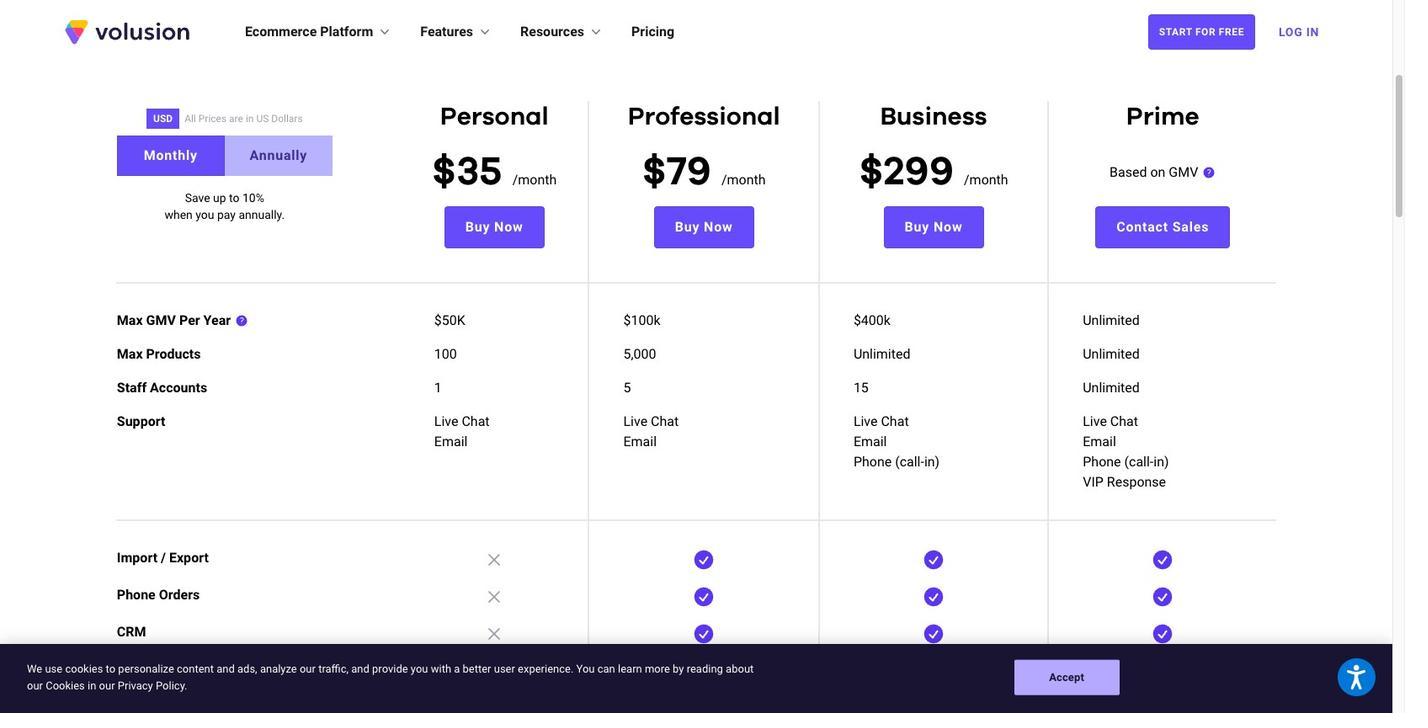 Task type: describe. For each thing, give the bounding box(es) containing it.
vip
[[1083, 474, 1104, 490]]

orders
[[159, 587, 200, 603]]

$ 299
[[860, 152, 954, 193]]

we use cookies to personalize content and ads, analyze our traffic, and provide you with a better user experience. you can learn more by reading about our cookies in our privacy policy.
[[27, 663, 754, 692]]

in) for live chat email phone (call-in) vip response
[[1154, 454, 1170, 470]]

resources
[[521, 24, 585, 40]]

ecommerce platform button
[[245, 22, 394, 42]]

usd
[[153, 113, 173, 125]]

100
[[435, 346, 457, 362]]

1 horizontal spatial our
[[99, 679, 115, 692]]

more
[[645, 663, 670, 676]]

in) for live chat email phone (call-in)
[[925, 454, 940, 470]]

in inside we use cookies to personalize content and ads, analyze our traffic, and provide you with a better user experience. you can learn more by reading about our cookies in our privacy policy.
[[88, 679, 96, 692]]

$400k
[[854, 313, 891, 329]]

reviews
[[179, 661, 229, 677]]

a
[[454, 663, 460, 676]]

accounts
[[150, 380, 207, 396]]

reading
[[687, 663, 724, 676]]

buy now for $ 79
[[675, 219, 733, 235]]

you
[[577, 663, 595, 676]]

&
[[166, 661, 175, 677]]

max for max products
[[117, 346, 143, 362]]

policy.
[[156, 679, 187, 692]]

save up to 10% when you pay annually.
[[165, 191, 285, 222]]

products
[[146, 346, 201, 362]]

1 live chat email from the left
[[435, 414, 490, 450]]

now for 79
[[704, 219, 733, 235]]

0 horizontal spatial phone
[[117, 587, 156, 603]]

1 email from the left
[[435, 434, 468, 450]]

1 horizontal spatial in
[[246, 113, 254, 125]]

you inside save up to 10% when you pay annually.
[[196, 208, 214, 222]]

to inside save up to 10% when you pay annually.
[[229, 191, 240, 205]]

features button
[[421, 22, 494, 42]]

traffic,
[[319, 663, 349, 676]]

log in
[[1280, 25, 1320, 39]]

now for 35
[[495, 219, 524, 235]]

contact sales
[[1117, 219, 1210, 235]]

ecommerce
[[245, 24, 317, 40]]

staff
[[117, 380, 147, 396]]

for
[[1196, 26, 1217, 38]]

max gmv per year
[[117, 313, 231, 329]]

phone for live chat email phone (call-in)
[[854, 454, 892, 470]]

pay
[[217, 208, 236, 222]]

buy now for $ 35
[[466, 219, 524, 235]]

buy for 35
[[466, 219, 491, 235]]

crm
[[117, 624, 146, 640]]

up
[[213, 191, 226, 205]]

1 live from the left
[[435, 414, 459, 430]]

accept
[[1050, 671, 1085, 684]]

1 chat from the left
[[462, 414, 490, 430]]

$ 35
[[432, 152, 503, 193]]

buy now link for 299
[[884, 206, 984, 249]]

/month for 35
[[513, 172, 557, 188]]

start for free link
[[1149, 14, 1256, 50]]

start
[[1160, 26, 1193, 38]]

(call- for live chat email phone (call-in) vip response
[[1125, 454, 1154, 470]]

unlimited for 15
[[1083, 380, 1140, 396]]

resources button
[[521, 22, 605, 42]]

15
[[854, 380, 869, 396]]

personalize
[[118, 663, 174, 676]]

0 horizontal spatial our
[[27, 679, 43, 692]]

ecommerce platform
[[245, 24, 373, 40]]

are
[[229, 113, 243, 125]]

all prices are in us dollars
[[185, 113, 303, 125]]

dollars
[[271, 113, 303, 125]]

per
[[179, 313, 200, 329]]

live inside the 'live chat email phone (call-in) vip response'
[[1083, 414, 1108, 430]]

import
[[117, 550, 158, 566]]

1 and from the left
[[217, 663, 235, 676]]

log
[[1280, 25, 1304, 39]]

privacy alert dialog
[[0, 644, 1393, 713]]

2 horizontal spatial our
[[300, 663, 316, 676]]

ratings
[[117, 661, 163, 677]]

with
[[431, 663, 452, 676]]

email inside the 'live chat email phone (call-in) vip response'
[[1083, 434, 1117, 450]]

299
[[884, 152, 954, 193]]

professional
[[628, 104, 781, 130]]

ads,
[[238, 663, 257, 676]]

personal
[[440, 104, 549, 130]]

free
[[1220, 26, 1245, 38]]

unlimited for unlimited
[[1083, 346, 1140, 362]]

export
[[169, 550, 209, 566]]

buy for 79
[[675, 219, 700, 235]]

35
[[456, 152, 503, 193]]

live chat email phone (call-in) vip response
[[1083, 414, 1170, 490]]

response
[[1108, 474, 1167, 490]]

live inside live chat email phone (call-in)
[[854, 414, 878, 430]]

business
[[881, 104, 988, 130]]

phone orders
[[117, 587, 200, 603]]

year
[[204, 313, 231, 329]]

5,000
[[624, 346, 657, 362]]

when
[[165, 208, 193, 222]]



Task type: vqa. For each thing, say whether or not it's contained in the screenshot.
right "$"
yes



Task type: locate. For each thing, give the bounding box(es) containing it.
and left ads, at the left bottom of the page
[[217, 663, 235, 676]]

1 /month from the left
[[513, 172, 557, 188]]

2 and from the left
[[352, 663, 370, 676]]

content
[[177, 663, 214, 676]]

1
[[435, 380, 442, 396]]

you
[[196, 208, 214, 222], [411, 663, 428, 676]]

gmv left per
[[146, 313, 176, 329]]

0 horizontal spatial you
[[196, 208, 214, 222]]

10%
[[243, 191, 264, 205]]

0 horizontal spatial live chat email
[[435, 414, 490, 450]]

2 buy now from the left
[[675, 219, 733, 235]]

0 horizontal spatial buy
[[466, 219, 491, 235]]

email up vip at the right bottom
[[1083, 434, 1117, 450]]

2 email from the left
[[624, 434, 657, 450]]

phone down import on the left bottom
[[117, 587, 156, 603]]

2 horizontal spatial now
[[934, 219, 963, 235]]

0 vertical spatial in
[[246, 113, 254, 125]]

2 max from the top
[[117, 346, 143, 362]]

use
[[45, 663, 63, 676]]

2 now from the left
[[704, 219, 733, 235]]

in) inside live chat email phone (call-in)
[[925, 454, 940, 470]]

to inside we use cookies to personalize content and ads, analyze our traffic, and provide you with a better user experience. you can learn more by reading about our cookies in our privacy policy.
[[106, 663, 116, 676]]

3 email from the left
[[854, 434, 887, 450]]

$ down business
[[860, 152, 884, 193]]

buy now link down 299
[[884, 206, 984, 249]]

1 horizontal spatial buy now link
[[654, 206, 754, 249]]

1 buy from the left
[[466, 219, 491, 235]]

3 chat from the left
[[882, 414, 909, 430]]

1 buy now link from the left
[[445, 206, 545, 249]]

3 buy now from the left
[[905, 219, 963, 235]]

$ down "personal"
[[432, 152, 456, 193]]

3 buy from the left
[[905, 219, 930, 235]]

all
[[185, 113, 196, 125]]

accept button
[[1015, 660, 1120, 695]]

2 in) from the left
[[1154, 454, 1170, 470]]

in)
[[925, 454, 940, 470], [1154, 454, 1170, 470]]

1 horizontal spatial live chat email
[[624, 414, 679, 450]]

monthly
[[144, 147, 198, 163]]

5
[[624, 380, 631, 396]]

buy now link for 79
[[654, 206, 754, 249]]

buy now down 35
[[466, 219, 524, 235]]

email down 5
[[624, 434, 657, 450]]

0 horizontal spatial $
[[432, 152, 456, 193]]

buy now link
[[445, 206, 545, 249], [654, 206, 754, 249], [884, 206, 984, 249]]

to right cookies
[[106, 663, 116, 676]]

user
[[494, 663, 515, 676]]

live chat email phone (call-in)
[[854, 414, 940, 470]]

in left us
[[246, 113, 254, 125]]

email
[[435, 434, 468, 450], [624, 434, 657, 450], [854, 434, 887, 450], [1083, 434, 1117, 450]]

our left traffic,
[[300, 663, 316, 676]]

1 horizontal spatial in)
[[1154, 454, 1170, 470]]

3 now from the left
[[934, 219, 963, 235]]

2 horizontal spatial buy now link
[[884, 206, 984, 249]]

gmv right the on
[[1169, 164, 1199, 180]]

to
[[229, 191, 240, 205], [106, 663, 116, 676]]

0 horizontal spatial to
[[106, 663, 116, 676]]

1 horizontal spatial now
[[704, 219, 733, 235]]

based
[[1110, 164, 1148, 180]]

1 buy now from the left
[[466, 219, 524, 235]]

buy down 35
[[466, 219, 491, 235]]

2 horizontal spatial /month
[[965, 172, 1009, 188]]

4 live from the left
[[1083, 414, 1108, 430]]

annually button
[[225, 136, 333, 176]]

and right traffic,
[[352, 663, 370, 676]]

live chat email
[[435, 414, 490, 450], [624, 414, 679, 450]]

based on gmv
[[1110, 164, 1199, 180]]

0 vertical spatial gmv
[[1169, 164, 1199, 180]]

phone down 15
[[854, 454, 892, 470]]

buy for 299
[[905, 219, 930, 235]]

you left "with" at the left of the page
[[411, 663, 428, 676]]

1 horizontal spatial you
[[411, 663, 428, 676]]

/month for 299
[[965, 172, 1009, 188]]

in) inside the 'live chat email phone (call-in) vip response'
[[1154, 454, 1170, 470]]

(call- inside live chat email phone (call-in)
[[896, 454, 925, 470]]

/month right 299
[[965, 172, 1009, 188]]

start for free
[[1160, 26, 1245, 38]]

unlimited for $400k
[[1083, 313, 1140, 329]]

$ for 79
[[643, 152, 667, 193]]

live
[[435, 414, 459, 430], [624, 414, 648, 430], [854, 414, 878, 430], [1083, 414, 1108, 430]]

annually.
[[239, 208, 285, 222]]

0 horizontal spatial in)
[[925, 454, 940, 470]]

log in link
[[1269, 13, 1330, 51]]

4 email from the left
[[1083, 434, 1117, 450]]

0 horizontal spatial buy now
[[466, 219, 524, 235]]

1 horizontal spatial gmv
[[1169, 164, 1199, 180]]

now
[[495, 219, 524, 235], [704, 219, 733, 235], [934, 219, 963, 235]]

0 vertical spatial max
[[117, 313, 143, 329]]

cookies
[[46, 679, 85, 692]]

unlimited
[[1083, 313, 1140, 329], [854, 346, 911, 362], [1083, 346, 1140, 362], [1083, 380, 1140, 396]]

2 $ from the left
[[643, 152, 667, 193]]

1 $ from the left
[[432, 152, 456, 193]]

live up vip at the right bottom
[[1083, 414, 1108, 430]]

can
[[598, 663, 616, 676]]

buy now for $ 299
[[905, 219, 963, 235]]

1 horizontal spatial $
[[643, 152, 667, 193]]

in
[[1307, 25, 1320, 39]]

open accessibe: accessibility options, statement and help image
[[1348, 665, 1367, 690]]

1 horizontal spatial buy now
[[675, 219, 733, 235]]

0 vertical spatial to
[[229, 191, 240, 205]]

/month for 79
[[722, 172, 766, 188]]

2 chat from the left
[[651, 414, 679, 430]]

buy now link down 79
[[654, 206, 754, 249]]

phone inside live chat email phone (call-in)
[[854, 454, 892, 470]]

live chat email down 1
[[435, 414, 490, 450]]

1 vertical spatial gmv
[[146, 313, 176, 329]]

3 $ from the left
[[860, 152, 884, 193]]

contact sales link
[[1096, 206, 1231, 249]]

and
[[217, 663, 235, 676], [352, 663, 370, 676]]

/month right 35
[[513, 172, 557, 188]]

1 vertical spatial to
[[106, 663, 116, 676]]

buy down 79
[[675, 219, 700, 235]]

sales
[[1173, 219, 1210, 235]]

$ for 299
[[860, 152, 884, 193]]

live chat email down 5
[[624, 414, 679, 450]]

buy down 299
[[905, 219, 930, 235]]

79
[[667, 152, 712, 193]]

now down 35
[[495, 219, 524, 235]]

experience.
[[518, 663, 574, 676]]

email inside live chat email phone (call-in)
[[854, 434, 887, 450]]

0 horizontal spatial now
[[495, 219, 524, 235]]

our down cookies
[[99, 679, 115, 692]]

1 in) from the left
[[925, 454, 940, 470]]

learn
[[618, 663, 642, 676]]

2 horizontal spatial buy now
[[905, 219, 963, 235]]

1 max from the top
[[117, 313, 143, 329]]

$ down professional at the top of page
[[643, 152, 667, 193]]

us
[[256, 113, 269, 125]]

support
[[117, 414, 165, 430]]

live down 5
[[624, 414, 648, 430]]

0 horizontal spatial gmv
[[146, 313, 176, 329]]

phone inside the 'live chat email phone (call-in) vip response'
[[1083, 454, 1122, 470]]

monthly button
[[117, 136, 225, 176]]

now down 299
[[934, 219, 963, 235]]

max up max products
[[117, 313, 143, 329]]

save
[[185, 191, 210, 205]]

2 (call- from the left
[[1125, 454, 1154, 470]]

0 horizontal spatial (call-
[[896, 454, 925, 470]]

$ for 35
[[432, 152, 456, 193]]

0 horizontal spatial in
[[88, 679, 96, 692]]

1 horizontal spatial phone
[[854, 454, 892, 470]]

staff accounts
[[117, 380, 207, 396]]

0 horizontal spatial and
[[217, 663, 235, 676]]

1 now from the left
[[495, 219, 524, 235]]

prices
[[199, 113, 227, 125]]

1 vertical spatial in
[[88, 679, 96, 692]]

contact
[[1117, 219, 1169, 235]]

2 live chat email from the left
[[624, 414, 679, 450]]

max for max gmv per year
[[117, 313, 143, 329]]

$50k
[[435, 313, 466, 329]]

live down 1
[[435, 414, 459, 430]]

annually
[[250, 147, 308, 163]]

on
[[1151, 164, 1166, 180]]

1 horizontal spatial (call-
[[1125, 454, 1154, 470]]

0 horizontal spatial buy now link
[[445, 206, 545, 249]]

2 buy now link from the left
[[654, 206, 754, 249]]

1 (call- from the left
[[896, 454, 925, 470]]

buy now
[[466, 219, 524, 235], [675, 219, 733, 235], [905, 219, 963, 235]]

buy
[[466, 219, 491, 235], [675, 219, 700, 235], [905, 219, 930, 235]]

1 vertical spatial you
[[411, 663, 428, 676]]

phone up vip at the right bottom
[[1083, 454, 1122, 470]]

you inside we use cookies to personalize content and ads, analyze our traffic, and provide you with a better user experience. you can learn more by reading about our cookies in our privacy policy.
[[411, 663, 428, 676]]

2 /month from the left
[[722, 172, 766, 188]]

pricing link
[[632, 22, 675, 42]]

(call- for live chat email phone (call-in)
[[896, 454, 925, 470]]

1 horizontal spatial to
[[229, 191, 240, 205]]

/month
[[513, 172, 557, 188], [722, 172, 766, 188], [965, 172, 1009, 188]]

1 horizontal spatial buy
[[675, 219, 700, 235]]

buy now down 299
[[905, 219, 963, 235]]

3 /month from the left
[[965, 172, 1009, 188]]

max products
[[117, 346, 201, 362]]

provide
[[372, 663, 408, 676]]

buy now down 79
[[675, 219, 733, 235]]

2 horizontal spatial phone
[[1083, 454, 1122, 470]]

our down we
[[27, 679, 43, 692]]

platform
[[320, 24, 373, 40]]

0 vertical spatial you
[[196, 208, 214, 222]]

by
[[673, 663, 684, 676]]

features
[[421, 24, 473, 40]]

/
[[161, 550, 166, 566]]

1 vertical spatial max
[[117, 346, 143, 362]]

now for 299
[[934, 219, 963, 235]]

1 horizontal spatial /month
[[722, 172, 766, 188]]

(call- inside the 'live chat email phone (call-in) vip response'
[[1125, 454, 1154, 470]]

better
[[463, 663, 492, 676]]

3 buy now link from the left
[[884, 206, 984, 249]]

in down cookies
[[88, 679, 96, 692]]

2 horizontal spatial $
[[860, 152, 884, 193]]

1 horizontal spatial and
[[352, 663, 370, 676]]

max up staff
[[117, 346, 143, 362]]

we
[[27, 663, 42, 676]]

in
[[246, 113, 254, 125], [88, 679, 96, 692]]

email down 1
[[435, 434, 468, 450]]

about
[[726, 663, 754, 676]]

pricing
[[632, 24, 675, 40]]

you down save
[[196, 208, 214, 222]]

2 buy from the left
[[675, 219, 700, 235]]

gmv
[[1169, 164, 1199, 180], [146, 313, 176, 329]]

4 chat from the left
[[1111, 414, 1139, 430]]

2 horizontal spatial buy
[[905, 219, 930, 235]]

max
[[117, 313, 143, 329], [117, 346, 143, 362]]

buy now link for 35
[[445, 206, 545, 249]]

2 live from the left
[[624, 414, 648, 430]]

to right 'up'
[[229, 191, 240, 205]]

chat inside live chat email phone (call-in)
[[882, 414, 909, 430]]

chat inside the 'live chat email phone (call-in) vip response'
[[1111, 414, 1139, 430]]

0 horizontal spatial /month
[[513, 172, 557, 188]]

now down 79
[[704, 219, 733, 235]]

cookies
[[65, 663, 103, 676]]

/month right 79
[[722, 172, 766, 188]]

3 live from the left
[[854, 414, 878, 430]]

live down 15
[[854, 414, 878, 430]]

phone for live chat email phone (call-in) vip response
[[1083, 454, 1122, 470]]

$100k
[[624, 313, 661, 329]]

privacy
[[118, 679, 153, 692]]

prime
[[1127, 104, 1200, 130]]

buy now link down 35
[[445, 206, 545, 249]]

(call-
[[896, 454, 925, 470], [1125, 454, 1154, 470]]

email down 15
[[854, 434, 887, 450]]



